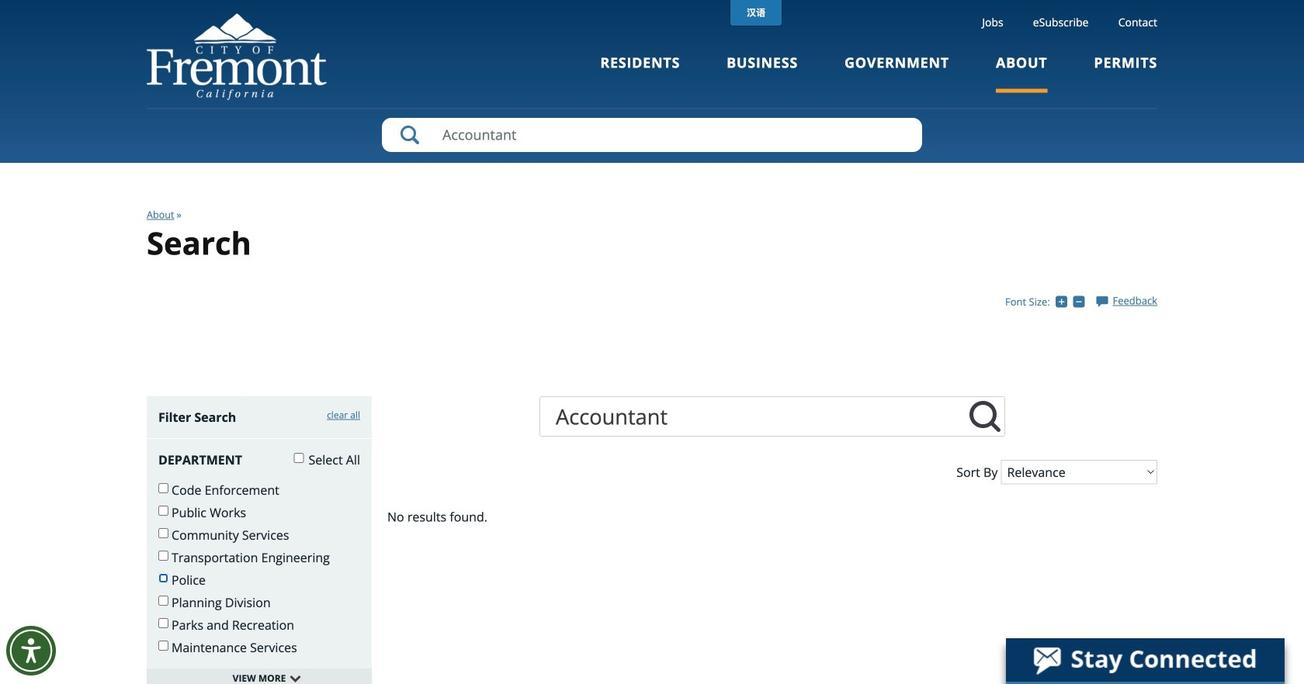 Task type: vqa. For each thing, say whether or not it's contained in the screenshot.
top Informational
no



Task type: locate. For each thing, give the bounding box(es) containing it.
None checkbox
[[294, 453, 304, 463], [158, 484, 168, 494], [158, 506, 168, 516], [158, 551, 168, 561], [158, 596, 168, 606], [158, 619, 168, 629], [158, 641, 168, 651], [294, 453, 304, 463], [158, 484, 168, 494], [158, 506, 168, 516], [158, 551, 168, 561], [158, 596, 168, 606], [158, 619, 168, 629], [158, 641, 168, 651]]

Search... text field
[[540, 397, 966, 436]]

None checkbox
[[158, 529, 168, 539], [158, 574, 168, 584], [158, 529, 168, 539], [158, 574, 168, 584]]

None text field
[[966, 397, 1005, 436]]

stay connected image
[[1006, 639, 1283, 682]]



Task type: describe. For each thing, give the bounding box(es) containing it.
Search text field
[[382, 118, 922, 152]]



